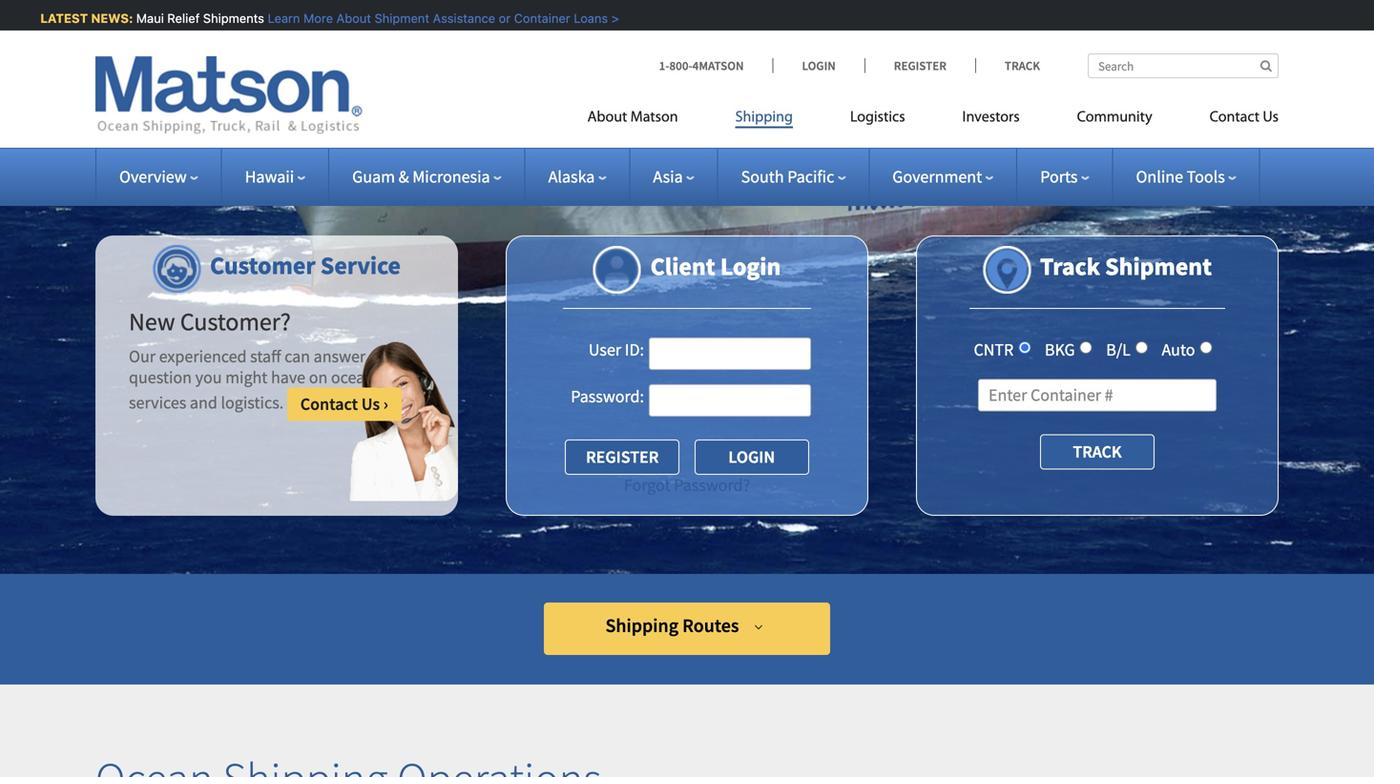Task type: locate. For each thing, give the bounding box(es) containing it.
password:
[[571, 386, 644, 407]]

community link
[[1048, 101, 1181, 140]]

cntr
[[974, 339, 1014, 361]]

shipping up south
[[735, 110, 793, 125]]

1 vertical spatial contact
[[300, 394, 358, 415]]

assistance
[[429, 11, 491, 25]]

image of smiling customer service agent ready to help. image
[[349, 342, 458, 502]]

b/l
[[1106, 339, 1131, 361]]

2 horizontal spatial ›
[[767, 43, 772, 67]]

shipping down >
[[602, 43, 675, 67]]

shipping link
[[707, 101, 822, 140]]

forgot password?
[[624, 475, 750, 496]]

shipping inside the top menu navigation
[[735, 110, 793, 125]]

0 vertical spatial track
[[1005, 58, 1040, 73]]

track up investors
[[1005, 58, 1040, 73]]

south pacific link
[[741, 166, 846, 188]]

track for track button
[[1073, 441, 1122, 463]]

about matson
[[587, 110, 678, 125]]

user
[[589, 339, 621, 361]]

relief
[[163, 11, 196, 25]]

0 vertical spatial contact
[[1210, 110, 1260, 125]]

south pacific
[[741, 166, 834, 188]]

2 vertical spatial track
[[1073, 441, 1122, 463]]

about right more
[[332, 11, 367, 25]]

1 vertical spatial track
[[1040, 251, 1100, 282]]

logistics.
[[221, 392, 284, 414]]

contact down on
[[300, 394, 358, 415]]

login
[[802, 58, 836, 73], [720, 251, 781, 282]]

contact up tools at top right
[[1210, 110, 1260, 125]]

None button
[[695, 440, 809, 475]]

new
[[129, 306, 175, 337]]

2 vertical spatial ›
[[383, 394, 388, 415]]

BKG radio
[[1080, 342, 1092, 354]]

password?
[[674, 475, 750, 496]]

government link
[[893, 166, 994, 188]]

0 vertical spatial shipping
[[602, 43, 675, 67]]

a
[[686, 102, 696, 126]]

1-800-4matson
[[659, 58, 744, 73]]

1 vertical spatial about
[[587, 110, 627, 125]]

schedules
[[679, 43, 763, 67]]

0 vertical spatial us
[[1263, 110, 1279, 125]]

us inside contact us link
[[1263, 110, 1279, 125]]

asia link
[[653, 166, 694, 188]]

0 horizontal spatial us
[[361, 394, 380, 415]]

› for shipping schedules ›
[[767, 43, 772, 67]]

0 vertical spatial about
[[332, 11, 367, 25]]

shipping for shipping
[[735, 110, 793, 125]]

about inside the top menu navigation
[[587, 110, 627, 125]]

quote
[[700, 102, 749, 126]]

0 vertical spatial shipment
[[370, 11, 425, 25]]

track inside button
[[1073, 441, 1122, 463]]

› right quote
[[753, 102, 759, 126]]

track up bkg radio
[[1040, 251, 1100, 282]]

register link up the top menu navigation on the top of page
[[864, 58, 975, 73]]

guam & micronesia link
[[352, 166, 502, 188]]

› right schedules
[[767, 43, 772, 67]]

1 vertical spatial us
[[361, 394, 380, 415]]

0 vertical spatial login
[[802, 58, 836, 73]]

0 horizontal spatial contact
[[300, 394, 358, 415]]

auto
[[1162, 339, 1195, 361]]

about left matson
[[587, 110, 627, 125]]

matson
[[631, 110, 678, 125]]

online tools link
[[1136, 166, 1237, 188]]

contact us
[[1210, 110, 1279, 125]]

contact for contact us ›
[[300, 394, 358, 415]]

1-800-4matson link
[[659, 58, 773, 73]]

1 horizontal spatial about
[[587, 110, 627, 125]]

shipment
[[370, 11, 425, 25], [1105, 251, 1212, 282]]

1 horizontal spatial us
[[1263, 110, 1279, 125]]

you
[[195, 367, 222, 388]]

› for contact us ›
[[383, 394, 388, 415]]

800-
[[669, 58, 693, 73]]

0 horizontal spatial login
[[720, 251, 781, 282]]

us for contact us ›
[[361, 394, 380, 415]]

1 horizontal spatial ›
[[753, 102, 759, 126]]

us down search image
[[1263, 110, 1279, 125]]

ocean
[[331, 367, 374, 388]]

us down ocean
[[361, 394, 380, 415]]

latest
[[36, 11, 84, 25]]

login right client
[[720, 251, 781, 282]]

register up the top menu navigation on the top of page
[[894, 58, 947, 73]]

asia
[[653, 166, 683, 188]]

client
[[651, 251, 715, 282]]

contact inside the top menu navigation
[[1210, 110, 1260, 125]]

routes
[[682, 614, 739, 638]]

1 vertical spatial shipment
[[1105, 251, 1212, 282]]

0 horizontal spatial ›
[[383, 394, 388, 415]]

Auto radio
[[1200, 342, 1213, 354]]

have
[[271, 367, 305, 388]]

1 vertical spatial register link
[[565, 440, 680, 475]]

forgot password? link
[[624, 475, 750, 496]]

1 vertical spatial register
[[586, 447, 659, 468]]

contact
[[1210, 110, 1260, 125], [300, 394, 358, 415]]

shipping left routes
[[605, 614, 679, 638]]

bkg
[[1045, 339, 1075, 361]]

register link
[[864, 58, 975, 73], [565, 440, 680, 475]]

pacific
[[788, 166, 834, 188]]

login up shipping link
[[802, 58, 836, 73]]

0 vertical spatial register link
[[864, 58, 975, 73]]

track
[[1005, 58, 1040, 73], [1040, 251, 1100, 282], [1073, 441, 1122, 463]]

shipments
[[199, 11, 260, 25]]

us
[[1263, 110, 1279, 125], [361, 394, 380, 415]]

0 horizontal spatial register
[[586, 447, 659, 468]]

any
[[369, 346, 395, 368]]

shipping
[[602, 43, 675, 67], [735, 110, 793, 125], [605, 614, 679, 638]]

track down enter container # text field in the right of the page
[[1073, 441, 1122, 463]]

tools
[[1187, 166, 1225, 188]]

online
[[1136, 166, 1183, 188]]

learn
[[264, 11, 296, 25]]

shipment up b/l radio
[[1105, 251, 1212, 282]]

investors
[[962, 110, 1020, 125]]

>
[[607, 11, 615, 25]]

logistics link
[[822, 101, 934, 140]]

register
[[894, 58, 947, 73], [586, 447, 659, 468]]

customer
[[210, 250, 316, 281]]

User ID: text field
[[649, 338, 811, 370]]

shipment left assistance
[[370, 11, 425, 25]]

Enter Container # text field
[[978, 379, 1217, 412]]

customer?
[[180, 306, 291, 337]]

0 vertical spatial ›
[[767, 43, 772, 67]]

us for contact us
[[1263, 110, 1279, 125]]

1 vertical spatial shipping
[[735, 110, 793, 125]]

register up 'forgot'
[[586, 447, 659, 468]]

shipping schedules › link
[[544, 29, 830, 81]]

register link down password:
[[565, 440, 680, 475]]

1 vertical spatial login
[[720, 251, 781, 282]]

CNTR radio
[[1019, 342, 1031, 354]]

guam
[[352, 166, 395, 188]]

2 vertical spatial shipping
[[605, 614, 679, 638]]

1 horizontal spatial contact
[[1210, 110, 1260, 125]]

None search field
[[1088, 53, 1279, 78]]

1 horizontal spatial register
[[894, 58, 947, 73]]

us inside 'contact us ›' link
[[361, 394, 380, 415]]

0 vertical spatial register
[[894, 58, 947, 73]]

› down any
[[383, 394, 388, 415]]

shipping routes
[[605, 614, 739, 638]]



Task type: vqa. For each thing, say whether or not it's contained in the screenshot.
ABOUT to the bottom
yes



Task type: describe. For each thing, give the bounding box(es) containing it.
contact for contact us
[[1210, 110, 1260, 125]]

latest news: maui relief shipments learn more about shipment assistance or container loans >
[[36, 11, 615, 25]]

investors link
[[934, 101, 1048, 140]]

guam & micronesia
[[352, 166, 490, 188]]

our
[[129, 346, 156, 368]]

1 horizontal spatial login
[[802, 58, 836, 73]]

alaska
[[548, 166, 595, 188]]

ports
[[1040, 166, 1078, 188]]

user id:
[[589, 339, 644, 361]]

0 horizontal spatial register link
[[565, 440, 680, 475]]

container
[[510, 11, 566, 25]]

logistics
[[850, 110, 905, 125]]

Search search field
[[1088, 53, 1279, 78]]

micronesia
[[412, 166, 490, 188]]

maui
[[132, 11, 160, 25]]

request a quote › link
[[544, 88, 830, 140]]

track for track shipment
[[1040, 251, 1100, 282]]

register for register link to the right
[[894, 58, 947, 73]]

online tools
[[1136, 166, 1225, 188]]

service
[[321, 250, 401, 281]]

search image
[[1261, 60, 1272, 72]]

customer service
[[210, 250, 401, 281]]

request
[[616, 102, 682, 126]]

ports link
[[1040, 166, 1089, 188]]

1 horizontal spatial register link
[[864, 58, 975, 73]]

learn more about shipment assistance or container loans > link
[[264, 11, 615, 25]]

Password: password field
[[649, 385, 811, 417]]

loans
[[570, 11, 604, 25]]

contact us ›
[[300, 394, 388, 415]]

community
[[1077, 110, 1152, 125]]

shipping schedules ›
[[602, 43, 772, 67]]

blue matson logo with ocean, shipping, truck, rail and logistics written beneath it. image
[[95, 56, 363, 135]]

overview
[[119, 166, 187, 188]]

might
[[225, 367, 268, 388]]

our experienced staff can answer any question you might have on ocean services and logistics.
[[129, 346, 395, 414]]

new customer?
[[129, 306, 291, 337]]

0 horizontal spatial shipment
[[370, 11, 425, 25]]

staff
[[250, 346, 281, 368]]

more
[[299, 11, 329, 25]]

south
[[741, 166, 784, 188]]

client login
[[651, 251, 781, 282]]

answer
[[314, 346, 366, 368]]

id:
[[625, 339, 644, 361]]

track shipment
[[1040, 251, 1212, 282]]

top menu navigation
[[587, 101, 1279, 140]]

4matson
[[693, 58, 744, 73]]

shipping for shipping routes
[[605, 614, 679, 638]]

experienced
[[159, 346, 247, 368]]

hawaii
[[245, 166, 294, 188]]

B/L radio
[[1136, 342, 1148, 354]]

1-
[[659, 58, 669, 73]]

track link
[[975, 58, 1040, 73]]

on
[[309, 367, 328, 388]]

about matson link
[[587, 101, 707, 140]]

hawaii link
[[245, 166, 306, 188]]

news:
[[87, 11, 129, 25]]

shipping for shipping schedules ›
[[602, 43, 675, 67]]

services and
[[129, 392, 217, 414]]

1 horizontal spatial shipment
[[1105, 251, 1212, 282]]

shipping routes link
[[544, 603, 830, 656]]

or
[[495, 11, 507, 25]]

&
[[399, 166, 409, 188]]

contact us link
[[1181, 101, 1279, 140]]

register for leftmost register link
[[586, 447, 659, 468]]

login link
[[773, 58, 864, 73]]

request a quote ›
[[616, 102, 759, 126]]

1 vertical spatial ›
[[753, 102, 759, 126]]

alaska link
[[548, 166, 606, 188]]

0 horizontal spatial about
[[332, 11, 367, 25]]

track for "track" link
[[1005, 58, 1040, 73]]

government
[[893, 166, 982, 188]]

can
[[284, 346, 310, 368]]

overview link
[[119, 166, 198, 188]]

track button
[[1040, 435, 1155, 470]]

contact us › link
[[287, 388, 402, 421]]

question
[[129, 367, 192, 388]]



